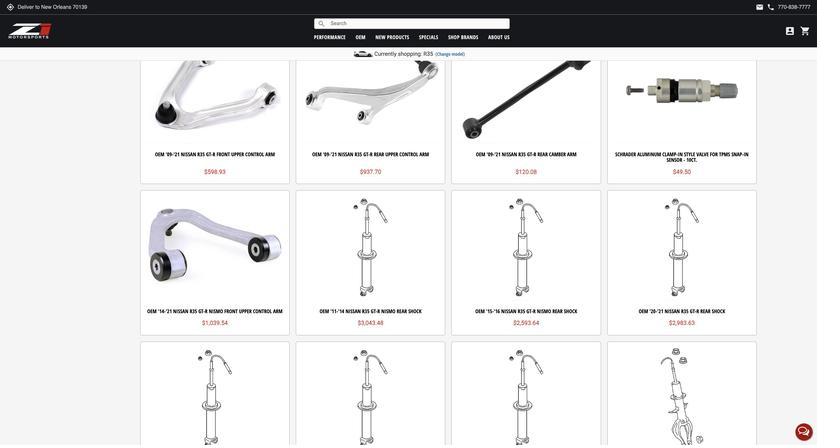 Task type: vqa. For each thing, say whether or not it's contained in the screenshot.
bottom Fit
no



Task type: describe. For each thing, give the bounding box(es) containing it.
nismo for '21
[[209, 308, 223, 315]]

'11-
[[331, 308, 338, 315]]

$1,039.54
[[202, 320, 228, 327]]

us
[[505, 33, 510, 41]]

0 vertical spatial front
[[217, 151, 230, 158]]

account_box
[[785, 26, 796, 36]]

shopping_cart link
[[799, 26, 811, 36]]

products
[[387, 33, 410, 41]]

r for oem '15-'16 nissan r35 gt-r nismo rear shock
[[533, 308, 536, 315]]

'16
[[494, 308, 500, 315]]

oem '20-'21 nissan r35 gt-r rear shock
[[639, 308, 726, 315]]

(change
[[436, 51, 451, 57]]

oem '09-'21 nissan r35 gt-r front upper control arm
[[155, 151, 275, 158]]

oem link
[[356, 33, 366, 41]]

oem for oem '20-'21 nissan r35 gt-r rear shock
[[639, 308, 649, 315]]

r for oem '09-'21 nissan r35 gt-r rear upper control arm
[[370, 151, 373, 158]]

'14-
[[158, 308, 166, 315]]

schrader
[[616, 151, 637, 158]]

clamp-
[[663, 151, 678, 158]]

oem '09-'21 nissan r35 gt-r rear camber arm
[[476, 151, 577, 158]]

1 in from the left
[[678, 151, 683, 158]]

gt- for oem '20-'21 nissan r35 gt-r rear shock
[[690, 308, 697, 315]]

r35 for oem '20-'21 nissan r35 gt-r rear shock
[[682, 308, 689, 315]]

r35 for oem '09-'21 nissan r35 gt-r front upper control arm
[[198, 151, 205, 158]]

gt- for oem '09-'21 nissan r35 gt-r rear upper control arm
[[364, 151, 370, 158]]

new products
[[376, 33, 410, 41]]

shop
[[449, 33, 460, 41]]

gt- for oem '15-'16 nissan r35 gt-r nismo rear shock
[[527, 308, 533, 315]]

Search search field
[[326, 19, 510, 29]]

performance
[[314, 33, 346, 41]]

oem for oem '14-'21 nissan r35 gt-r nismo front upper control arm
[[147, 308, 157, 315]]

'14
[[338, 308, 345, 315]]

shopping_cart
[[801, 26, 811, 36]]

r for oem '11-'14 nissan r35 gt-r nismo rear shock
[[378, 308, 380, 315]]

camber
[[550, 151, 566, 158]]

search
[[318, 20, 326, 28]]

phone
[[768, 3, 775, 11]]

r35 left (change
[[424, 51, 433, 57]]

'20-
[[650, 308, 658, 315]]

r for oem '09-'21 nissan r35 gt-r front upper control arm
[[213, 151, 215, 158]]

brands
[[461, 33, 479, 41]]

2 in from the left
[[744, 151, 749, 158]]

$45.03
[[362, 11, 380, 18]]

nissan for oem '15-'16 nissan r35 gt-r nismo rear shock
[[502, 308, 517, 315]]

my_location
[[7, 3, 14, 11]]

about
[[489, 33, 503, 41]]

oem '15-'16 nissan r35 gt-r nismo rear shock
[[476, 308, 578, 315]]

shopping:
[[398, 51, 422, 57]]

$2,593.64
[[514, 320, 540, 327]]

control for oem '09-'21 nissan r35 gt-r rear upper control arm
[[400, 151, 419, 158]]

nissan for oem '09-'21 nissan r35 gt-r rear camber arm
[[502, 151, 517, 158]]

oem for oem link
[[356, 33, 366, 41]]

3 shock from the left
[[712, 308, 726, 315]]

mail
[[756, 3, 764, 11]]

new products link
[[376, 33, 410, 41]]

r35 for oem '09-'21 nissan r35 gt-r rear upper control arm
[[355, 151, 362, 158]]

oem for oem '09-'21 nissan r35 gt-r front upper control arm
[[155, 151, 165, 158]]

(change model) link
[[436, 51, 465, 57]]

$47.48
[[206, 11, 224, 18]]

rear for oem '09-'21 nissan r35 gt-r rear upper control arm
[[374, 151, 384, 158]]

nismo for '16
[[537, 308, 552, 315]]



Task type: locate. For each thing, give the bounding box(es) containing it.
$598.93
[[204, 168, 226, 175]]

specials link
[[419, 33, 439, 41]]

nissan for oem '11-'14 nissan r35 gt-r nismo rear shock
[[346, 308, 361, 315]]

r35 for oem '14-'21 nissan r35 gt-r nismo front upper control arm
[[190, 308, 197, 315]]

gt- up $120.08 at the right of the page
[[527, 151, 534, 158]]

gt- up the $1,039.54
[[199, 308, 205, 315]]

valve
[[697, 151, 709, 158]]

front up the $1,039.54
[[225, 308, 238, 315]]

oem for oem '15-'16 nissan r35 gt-r nismo rear shock
[[476, 308, 485, 315]]

for
[[711, 151, 718, 158]]

2 horizontal spatial nismo
[[537, 308, 552, 315]]

control
[[246, 151, 264, 158], [400, 151, 419, 158], [253, 308, 272, 315]]

1 horizontal spatial nismo
[[382, 308, 396, 315]]

shock for oem '15-'16 nissan r35 gt-r nismo rear shock
[[564, 308, 578, 315]]

gt- for oem '09-'21 nissan r35 gt-r front upper control arm
[[206, 151, 213, 158]]

nismo up the $1,039.54
[[209, 308, 223, 315]]

r for oem '20-'21 nissan r35 gt-r rear shock
[[697, 308, 700, 315]]

new
[[376, 33, 386, 41]]

oem for oem '11-'14 nissan r35 gt-r nismo rear shock
[[320, 308, 329, 315]]

'21 for oem '20-'21 nissan r35 gt-r rear shock
[[658, 308, 664, 315]]

gt- up $598.93
[[206, 151, 213, 158]]

2 shock from the left
[[564, 308, 578, 315]]

nismo for '14
[[382, 308, 396, 315]]

schrader aluminum clamp-in style valve for tpms snap-in sensor - 10ct.
[[616, 151, 749, 164]]

rear for oem '20-'21 nissan r35 gt-r rear shock
[[701, 308, 711, 315]]

arm
[[266, 151, 275, 158], [420, 151, 429, 158], [568, 151, 577, 158], [273, 308, 283, 315]]

nissan for oem '14-'21 nissan r35 gt-r nismo front upper control arm
[[173, 308, 188, 315]]

tpms
[[720, 151, 731, 158]]

shock
[[409, 308, 422, 315], [564, 308, 578, 315], [712, 308, 726, 315]]

'21
[[174, 151, 180, 158], [331, 151, 337, 158], [495, 151, 501, 158], [166, 308, 172, 315], [658, 308, 664, 315]]

3 nismo from the left
[[537, 308, 552, 315]]

0 horizontal spatial '09-
[[166, 151, 174, 158]]

nissan for oem '09-'21 nissan r35 gt-r front upper control arm
[[181, 151, 196, 158]]

1 horizontal spatial shock
[[564, 308, 578, 315]]

nismo up $2,593.64
[[537, 308, 552, 315]]

1 '09- from the left
[[166, 151, 174, 158]]

currently shopping: r35 (change model)
[[375, 51, 465, 57]]

r
[[213, 151, 215, 158], [370, 151, 373, 158], [534, 151, 537, 158], [205, 308, 208, 315], [378, 308, 380, 315], [533, 308, 536, 315], [697, 308, 700, 315]]

nissan for oem '20-'21 nissan r35 gt-r rear shock
[[665, 308, 680, 315]]

r35 up $598.93
[[198, 151, 205, 158]]

gt- up $2,593.64
[[527, 308, 533, 315]]

r35 up $3,043.48
[[362, 308, 370, 315]]

3 '09- from the left
[[487, 151, 495, 158]]

mail link
[[756, 3, 764, 11]]

0 horizontal spatial nismo
[[209, 308, 223, 315]]

$191.73
[[516, 11, 537, 18]]

sensor
[[667, 156, 683, 164]]

style
[[685, 151, 696, 158]]

front
[[217, 151, 230, 158], [225, 308, 238, 315]]

r35 for oem '15-'16 nissan r35 gt-r nismo rear shock
[[518, 308, 526, 315]]

2 '09- from the left
[[323, 151, 331, 158]]

gt- up $3,043.48
[[371, 308, 378, 315]]

1 horizontal spatial in
[[744, 151, 749, 158]]

'09- for oem '09-'21 nissan r35 gt-r rear camber arm
[[487, 151, 495, 158]]

r35 for oem '09-'21 nissan r35 gt-r rear camber arm
[[519, 151, 526, 158]]

shop brands
[[449, 33, 479, 41]]

aluminum
[[638, 151, 662, 158]]

$195.29
[[672, 11, 693, 18]]

'09- for oem '09-'21 nissan r35 gt-r front upper control arm
[[166, 151, 174, 158]]

1 shock from the left
[[409, 308, 422, 315]]

performance link
[[314, 33, 346, 41]]

rear
[[374, 151, 384, 158], [538, 151, 548, 158], [397, 308, 407, 315], [553, 308, 563, 315], [701, 308, 711, 315]]

control for oem '09-'21 nissan r35 gt-r front upper control arm
[[246, 151, 264, 158]]

model)
[[452, 51, 465, 57]]

r35 right '14-
[[190, 308, 197, 315]]

'21 for oem '09-'21 nissan r35 gt-r front upper control arm
[[174, 151, 180, 158]]

10ct.
[[687, 156, 698, 164]]

account_box link
[[784, 26, 798, 36]]

'09-
[[166, 151, 174, 158], [323, 151, 331, 158], [487, 151, 495, 158]]

$3,043.48
[[358, 320, 384, 327]]

'21 for oem '14-'21 nissan r35 gt-r nismo front upper control arm
[[166, 308, 172, 315]]

2 horizontal spatial '09-
[[487, 151, 495, 158]]

gt- for oem '14-'21 nissan r35 gt-r nismo front upper control arm
[[199, 308, 205, 315]]

snap-
[[732, 151, 744, 158]]

r35
[[424, 51, 433, 57], [198, 151, 205, 158], [355, 151, 362, 158], [519, 151, 526, 158], [190, 308, 197, 315], [362, 308, 370, 315], [518, 308, 526, 315], [682, 308, 689, 315]]

oem '14-'21 nissan r35 gt-r nismo front upper control arm
[[147, 308, 283, 315]]

2 horizontal spatial shock
[[712, 308, 726, 315]]

currently
[[375, 51, 397, 57]]

1 horizontal spatial '09-
[[323, 151, 331, 158]]

$2,983.63
[[670, 320, 695, 327]]

r35 up $2,593.64
[[518, 308, 526, 315]]

oem
[[356, 33, 366, 41], [155, 151, 165, 158], [313, 151, 322, 158], [476, 151, 486, 158], [147, 308, 157, 315], [320, 308, 329, 315], [476, 308, 485, 315], [639, 308, 649, 315]]

$120.08
[[516, 168, 537, 175]]

nissan
[[181, 151, 196, 158], [338, 151, 354, 158], [502, 151, 517, 158], [173, 308, 188, 315], [346, 308, 361, 315], [502, 308, 517, 315], [665, 308, 680, 315]]

r35 up '$937.70'
[[355, 151, 362, 158]]

z1 motorsports logo image
[[8, 23, 52, 39]]

in right tpms
[[744, 151, 749, 158]]

gt- up $2,983.63
[[690, 308, 697, 315]]

1 nismo from the left
[[209, 308, 223, 315]]

'15-
[[486, 308, 494, 315]]

2 nismo from the left
[[382, 308, 396, 315]]

r for oem '14-'21 nissan r35 gt-r nismo front upper control arm
[[205, 308, 208, 315]]

r35 for oem '11-'14 nissan r35 gt-r nismo rear shock
[[362, 308, 370, 315]]

shop brands link
[[449, 33, 479, 41]]

-
[[684, 156, 686, 164]]

0 horizontal spatial shock
[[409, 308, 422, 315]]

$937.70
[[360, 168, 382, 175]]

upper for front
[[231, 151, 244, 158]]

nismo
[[209, 308, 223, 315], [382, 308, 396, 315], [537, 308, 552, 315]]

upper for rear
[[386, 151, 398, 158]]

r35 up $2,983.63
[[682, 308, 689, 315]]

nismo up $3,043.48
[[382, 308, 396, 315]]

gt-
[[206, 151, 213, 158], [364, 151, 370, 158], [527, 151, 534, 158], [199, 308, 205, 315], [371, 308, 378, 315], [527, 308, 533, 315], [690, 308, 697, 315]]

$49.50
[[674, 168, 692, 175]]

'21 for oem '09-'21 nissan r35 gt-r rear upper control arm
[[331, 151, 337, 158]]

specials
[[419, 33, 439, 41]]

gt- for oem '11-'14 nissan r35 gt-r nismo rear shock
[[371, 308, 378, 315]]

1 vertical spatial front
[[225, 308, 238, 315]]

'21 for oem '09-'21 nissan r35 gt-r rear camber arm
[[495, 151, 501, 158]]

oem '09-'21 nissan r35 gt-r rear upper control arm
[[313, 151, 429, 158]]

shock for oem '11-'14 nissan r35 gt-r nismo rear shock
[[409, 308, 422, 315]]

r35 up $120.08 at the right of the page
[[519, 151, 526, 158]]

oem for oem '09-'21 nissan r35 gt-r rear upper control arm
[[313, 151, 322, 158]]

phone link
[[768, 3, 811, 11]]

about us link
[[489, 33, 510, 41]]

mail phone
[[756, 3, 775, 11]]

oem '11-'14 nissan r35 gt-r nismo rear shock
[[320, 308, 422, 315]]

r for oem '09-'21 nissan r35 gt-r rear camber arm
[[534, 151, 537, 158]]

upper
[[231, 151, 244, 158], [386, 151, 398, 158], [239, 308, 252, 315]]

about us
[[489, 33, 510, 41]]

rear for oem '09-'21 nissan r35 gt-r rear camber arm
[[538, 151, 548, 158]]

front up $598.93
[[217, 151, 230, 158]]

in
[[678, 151, 683, 158], [744, 151, 749, 158]]

gt- up '$937.70'
[[364, 151, 370, 158]]

'09- for oem '09-'21 nissan r35 gt-r rear upper control arm
[[323, 151, 331, 158]]

oem for oem '09-'21 nissan r35 gt-r rear camber arm
[[476, 151, 486, 158]]

0 horizontal spatial in
[[678, 151, 683, 158]]

nissan for oem '09-'21 nissan r35 gt-r rear upper control arm
[[338, 151, 354, 158]]

in left -
[[678, 151, 683, 158]]

gt- for oem '09-'21 nissan r35 gt-r rear camber arm
[[527, 151, 534, 158]]



